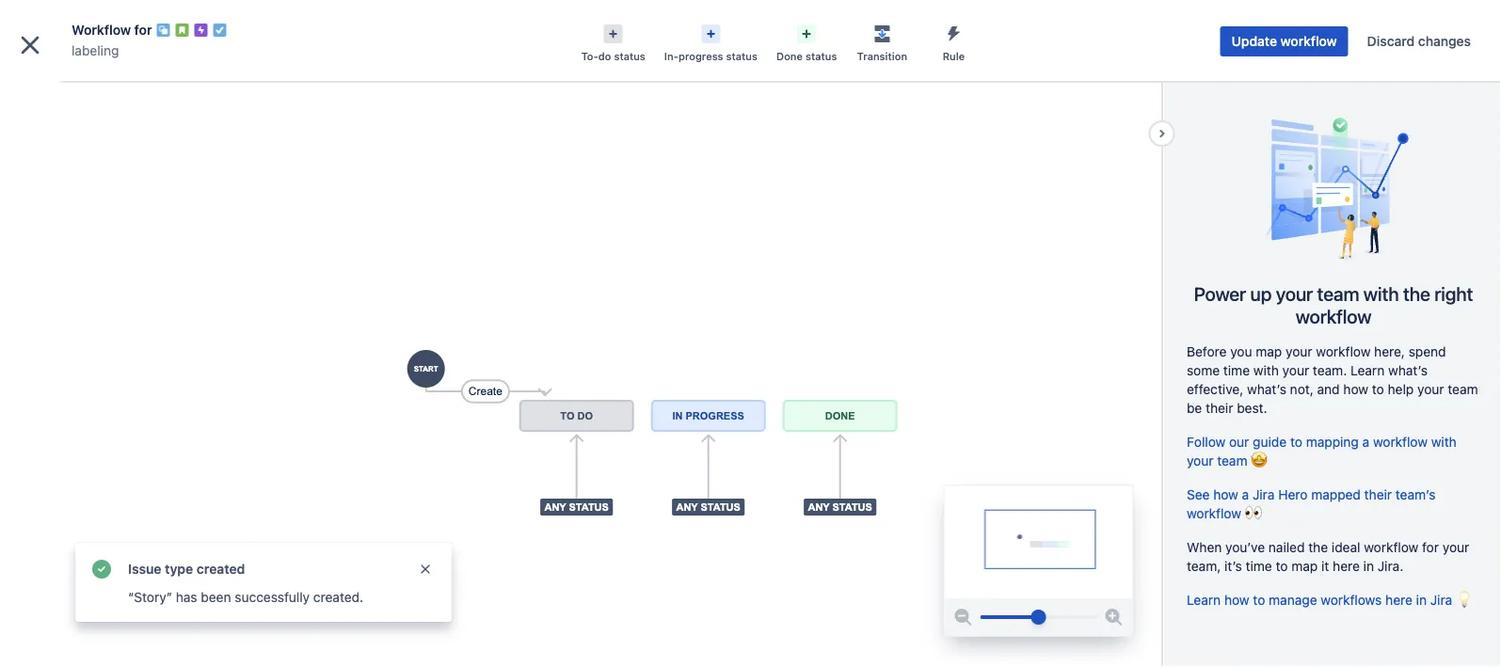 Task type: describe. For each thing, give the bounding box(es) containing it.
successfully
[[235, 590, 310, 605]]

do
[[599, 50, 611, 63]]

you're in a team-managed project
[[23, 602, 203, 615]]

here inside when you've nailed the ideal workflow for your team, it's time to map it here in jira.
[[1333, 559, 1360, 574]]

be
[[1187, 401, 1202, 416]]

workflow inside the power up your team with the right workflow
[[1296, 305, 1372, 327]]

discard changes
[[1368, 33, 1472, 49]]

team inside the power up your team with the right workflow
[[1317, 282, 1360, 304]]

learn for learn how to manage workflows here in jira 💡
[[1187, 593, 1221, 608]]

before
[[1187, 344, 1227, 360]]

workflow for
[[72, 22, 152, 38]]

you've
[[1226, 540, 1265, 555]]

workflow inside follow our guide to mapping a workflow with your team
[[1373, 434, 1428, 450]]

it's
[[1225, 559, 1242, 574]]

their inside see how a jira hero mapped their team's workflow
[[1365, 487, 1392, 503]]

been
[[201, 590, 231, 605]]

you're
[[23, 602, 56, 615]]

transition
[[858, 50, 908, 63]]

1 horizontal spatial what's
[[1388, 363, 1428, 378]]

to-do status button
[[572, 19, 655, 64]]

update
[[1232, 33, 1278, 49]]

follow our guide to mapping a workflow with your team
[[1187, 434, 1457, 469]]

create button
[[686, 11, 750, 41]]

learn more
[[82, 627, 144, 640]]

1 vertical spatial labeling
[[56, 83, 106, 98]]

for inside when you've nailed the ideal workflow for your team, it's time to map it here in jira.
[[1422, 540, 1439, 555]]

hero
[[1278, 487, 1308, 503]]

when
[[1187, 540, 1222, 555]]

rule
[[943, 50, 965, 63]]

in-progress status button
[[655, 19, 767, 64]]

labeling inside power up your team with the right workflow dialog
[[72, 43, 119, 58]]

mapping
[[1306, 434, 1359, 450]]

create banner
[[0, 0, 1502, 53]]

in inside when you've nailed the ideal workflow for your team, it's time to map it here in jira.
[[1364, 559, 1374, 574]]

best.
[[1237, 401, 1267, 416]]

a inside follow our guide to mapping a workflow with your team
[[1363, 434, 1370, 450]]

a for mapped
[[1242, 487, 1249, 503]]

👀
[[1245, 506, 1258, 522]]

how for see how a jira hero mapped their team's workflow
[[1213, 487, 1239, 503]]

jira inside see how a jira hero mapped their team's workflow
[[1253, 487, 1275, 503]]

primary element
[[11, 0, 1144, 52]]

1 horizontal spatial jira
[[1431, 593, 1453, 608]]

to inside follow our guide to mapping a workflow with your team
[[1290, 434, 1303, 450]]

issue type created
[[128, 562, 245, 577]]

project
[[166, 602, 203, 615]]

update workflow button
[[1221, 26, 1349, 56]]

map inside when you've nailed the ideal workflow for your team, it's time to map it here in jira.
[[1292, 559, 1318, 574]]

💡
[[1456, 593, 1469, 608]]

time inside before you map your workflow here, spend some time with your team. learn what's effective, what's not, and how to help your team be their best.
[[1224, 363, 1250, 378]]

with inside before you map your workflow here, spend some time with your team. learn what's effective, what's not, and how to help your team be their best.
[[1254, 363, 1279, 378]]

follow
[[1187, 434, 1226, 450]]

you
[[1230, 344, 1252, 360]]

to inside before you map your workflow here, spend some time with your team. learn what's effective, what's not, and how to help your team be their best.
[[1372, 382, 1384, 397]]

1 vertical spatial what's
[[1247, 382, 1287, 397]]

close workflow editor image
[[15, 30, 45, 60]]

power up your team with the right workflow dialog
[[0, 0, 1502, 668]]

changes
[[1419, 33, 1472, 49]]

0 horizontal spatial in
[[60, 602, 69, 615]]

has
[[176, 590, 197, 605]]

learn how to manage workflows here in jira 💡
[[1187, 593, 1469, 608]]

type
[[165, 562, 193, 577]]

team.
[[1313, 363, 1347, 378]]

discard
[[1368, 33, 1415, 49]]

2 horizontal spatial in
[[1416, 593, 1427, 608]]

Search field
[[1144, 11, 1332, 41]]

zoom out image
[[952, 606, 975, 629]]

0 horizontal spatial for
[[134, 22, 152, 38]]

manage
[[1269, 593, 1317, 608]]

created
[[197, 562, 245, 577]]

status inside popup button
[[806, 50, 837, 63]]

to inside when you've nailed the ideal workflow for your team, it's time to map it here in jira.
[[1276, 559, 1288, 574]]

workflow inside when you've nailed the ideal workflow for your team, it's time to map it here in jira.
[[1364, 540, 1419, 555]]

with inside follow our guide to mapping a workflow with your team
[[1431, 434, 1457, 450]]

right
[[1435, 282, 1473, 304]]

issue
[[128, 562, 162, 577]]

status for to-do status
[[614, 50, 646, 63]]



Task type: locate. For each thing, give the bounding box(es) containing it.
their inside before you map your workflow here, spend some time with your team. learn what's effective, what's not, and how to help your team be their best.
[[1206, 401, 1233, 416]]

a right mapping
[[1363, 434, 1370, 450]]

how down it's
[[1225, 593, 1250, 608]]

2 vertical spatial a
[[72, 602, 78, 615]]

for down team's
[[1422, 540, 1439, 555]]

with up team's
[[1431, 434, 1457, 450]]

their down effective,
[[1206, 401, 1233, 416]]

more
[[116, 627, 144, 640]]

learn down team,
[[1187, 593, 1221, 608]]

0 horizontal spatial a
[[72, 602, 78, 615]]

help
[[1388, 382, 1414, 397]]

progress
[[679, 50, 724, 63]]

update workflow
[[1232, 33, 1338, 49]]

in-
[[665, 50, 679, 63]]

2 horizontal spatial status
[[806, 50, 837, 63]]

dismiss image
[[418, 562, 433, 577]]

when you've nailed the ideal workflow for your team, it's time to map it here in jira.
[[1187, 540, 1470, 574]]

success image
[[90, 558, 113, 581]]

with up best.
[[1254, 363, 1279, 378]]

team
[[1317, 282, 1360, 304], [1448, 382, 1478, 397], [1217, 453, 1248, 469]]

learn
[[1351, 363, 1385, 378], [1187, 593, 1221, 608], [82, 627, 113, 640]]

zoom in image
[[1103, 606, 1126, 629]]

1 vertical spatial their
[[1365, 487, 1392, 503]]

effective,
[[1187, 382, 1244, 397]]

our
[[1229, 434, 1249, 450]]

learn inside before you map your workflow here, spend some time with your team. learn what's effective, what's not, and how to help your team be their best.
[[1351, 363, 1385, 378]]

what's
[[1388, 363, 1428, 378], [1247, 382, 1287, 397]]

discard changes button
[[1357, 26, 1483, 56]]

0 vertical spatial the
[[1403, 282, 1430, 304]]

done status button
[[767, 19, 847, 64]]

the inside when you've nailed the ideal workflow for your team, it's time to map it here in jira.
[[1309, 540, 1328, 555]]

mapped
[[1311, 487, 1361, 503]]

2 status from the left
[[727, 50, 758, 63]]

1 vertical spatial the
[[1309, 540, 1328, 555]]

group
[[8, 345, 218, 484], [8, 345, 218, 433], [8, 433, 218, 484]]

2 vertical spatial with
[[1431, 434, 1457, 450]]

🤩
[[1251, 453, 1264, 469]]

1 horizontal spatial learn
[[1187, 593, 1221, 608]]

labeling down the workflow
[[72, 43, 119, 58]]

it
[[1322, 559, 1329, 574]]

1 vertical spatial here
[[1386, 593, 1413, 608]]

in-progress status
[[665, 50, 758, 63]]

the
[[1403, 282, 1430, 304], [1309, 540, 1328, 555]]

workflow inside button
[[1281, 33, 1338, 49]]

before you map your workflow here, spend some time with your team. learn what's effective, what's not, and how to help your team be their best.
[[1187, 344, 1478, 416]]

team right help
[[1448, 382, 1478, 397]]

0 horizontal spatial their
[[1206, 401, 1233, 416]]

0 vertical spatial for
[[134, 22, 152, 38]]

here down jira.
[[1386, 593, 1413, 608]]

workflow inside before you map your workflow here, spend some time with your team. learn what's effective, what's not, and how to help your team be their best.
[[1316, 344, 1371, 360]]

done
[[777, 50, 803, 63]]

how inside before you map your workflow here, spend some time with your team. learn what's effective, what's not, and how to help your team be their best.
[[1344, 382, 1369, 397]]

workflow inside see how a jira hero mapped their team's workflow
[[1187, 506, 1241, 522]]

2 vertical spatial learn
[[82, 627, 113, 640]]

0 vertical spatial team
[[1317, 282, 1360, 304]]

how for learn how to manage workflows here in jira 💡
[[1225, 593, 1250, 608]]

done status
[[777, 50, 837, 63]]

some
[[1187, 363, 1220, 378]]

transition button
[[847, 19, 918, 64]]

spend
[[1409, 344, 1446, 360]]

1 vertical spatial jira
[[1431, 593, 1453, 608]]

their
[[1206, 401, 1233, 416], [1365, 487, 1392, 503]]

your
[[1276, 282, 1313, 304], [1286, 344, 1313, 360], [1283, 363, 1309, 378], [1418, 382, 1444, 397], [1187, 453, 1214, 469], [1443, 540, 1470, 555]]

2 vertical spatial team
[[1217, 453, 1248, 469]]

0 horizontal spatial with
[[1254, 363, 1279, 378]]

team inside follow our guide to mapping a workflow with your team
[[1217, 453, 1248, 469]]

learn for learn more
[[82, 627, 113, 640]]

create
[[697, 18, 739, 33]]

0 vertical spatial here
[[1333, 559, 1360, 574]]

1 horizontal spatial a
[[1242, 487, 1249, 503]]

here down ideal
[[1333, 559, 1360, 574]]

guide
[[1253, 434, 1287, 450]]

2 horizontal spatial team
[[1448, 382, 1478, 397]]

1 horizontal spatial in
[[1364, 559, 1374, 574]]

2 vertical spatial how
[[1225, 593, 1250, 608]]

workflow
[[1281, 33, 1338, 49], [1296, 305, 1372, 327], [1316, 344, 1371, 360], [1373, 434, 1428, 450], [1187, 506, 1241, 522], [1364, 540, 1419, 555]]

1 vertical spatial with
[[1254, 363, 1279, 378]]

jira left 💡
[[1431, 593, 1453, 608]]

to left help
[[1372, 382, 1384, 397]]

with inside the power up your team with the right workflow
[[1364, 282, 1399, 304]]

a left team-
[[72, 602, 78, 615]]

0 horizontal spatial team
[[1217, 453, 1248, 469]]

time down 'you've'
[[1246, 559, 1272, 574]]

a
[[1363, 434, 1370, 450], [1242, 487, 1249, 503], [72, 602, 78, 615]]

time inside when you've nailed the ideal workflow for your team, it's time to map it here in jira.
[[1246, 559, 1272, 574]]

power
[[1194, 282, 1246, 304]]

rule button
[[918, 19, 990, 64]]

learn more button
[[82, 626, 144, 641]]

0 horizontal spatial status
[[614, 50, 646, 63]]

team down our
[[1217, 453, 1248, 469]]

power up your team with the right workflow
[[1194, 282, 1473, 327]]

0 vertical spatial how
[[1344, 382, 1369, 397]]

labeling down "labeling" link
[[56, 83, 106, 98]]

jira software image
[[49, 15, 175, 37], [49, 15, 175, 37]]

to down nailed
[[1276, 559, 1288, 574]]

learn down "here,"
[[1351, 363, 1385, 378]]

status down create button
[[727, 50, 758, 63]]

1 status from the left
[[614, 50, 646, 63]]

1 horizontal spatial with
[[1364, 282, 1399, 304]]

a inside see how a jira hero mapped their team's workflow
[[1242, 487, 1249, 503]]

ideal
[[1332, 540, 1361, 555]]

labeling
[[72, 43, 119, 58], [56, 83, 106, 98]]

in left 💡
[[1416, 593, 1427, 608]]

1 horizontal spatial for
[[1422, 540, 1439, 555]]

what's up best.
[[1247, 382, 1287, 397]]

0 horizontal spatial the
[[1309, 540, 1328, 555]]

for
[[134, 22, 152, 38], [1422, 540, 1439, 555]]

here
[[1333, 559, 1360, 574], [1386, 593, 1413, 608]]

see
[[1187, 487, 1210, 503]]

0 vertical spatial map
[[1256, 344, 1282, 360]]

learn inside button
[[82, 627, 113, 640]]

jira
[[1253, 487, 1275, 503], [1431, 593, 1453, 608]]

status for in-progress status
[[727, 50, 758, 63]]

jira.
[[1378, 559, 1404, 574]]

their left team's
[[1365, 487, 1392, 503]]

0 vertical spatial time
[[1224, 363, 1250, 378]]

1 vertical spatial for
[[1422, 540, 1439, 555]]

0 vertical spatial learn
[[1351, 363, 1385, 378]]

0 horizontal spatial here
[[1333, 559, 1360, 574]]

what's up help
[[1388, 363, 1428, 378]]

how right and
[[1344, 382, 1369, 397]]

nailed
[[1269, 540, 1305, 555]]

0 vertical spatial with
[[1364, 282, 1399, 304]]

with
[[1364, 282, 1399, 304], [1254, 363, 1279, 378], [1431, 434, 1457, 450]]

how right see
[[1213, 487, 1239, 503]]

for right the workflow
[[134, 22, 152, 38]]

1 vertical spatial team
[[1448, 382, 1478, 397]]

1 horizontal spatial the
[[1403, 282, 1430, 304]]

1 horizontal spatial status
[[727, 50, 758, 63]]

"story"
[[128, 590, 172, 605]]

Zoom level range field
[[981, 599, 1097, 637]]

how inside see how a jira hero mapped their team's workflow
[[1213, 487, 1239, 503]]

workflows
[[1321, 593, 1382, 608]]

1 horizontal spatial their
[[1365, 487, 1392, 503]]

learn down team-
[[82, 627, 113, 640]]

status right 'done'
[[806, 50, 837, 63]]

map left it
[[1292, 559, 1318, 574]]

1 vertical spatial a
[[1242, 487, 1249, 503]]

to-do status
[[582, 50, 646, 63]]

in left jira.
[[1364, 559, 1374, 574]]

status right do
[[614, 50, 646, 63]]

0 vertical spatial what's
[[1388, 363, 1428, 378]]

up
[[1250, 282, 1272, 304]]

and
[[1317, 382, 1340, 397]]

map inside before you map your workflow here, spend some time with your team. learn what's effective, what's not, and how to help your team be their best.
[[1256, 344, 1282, 360]]

your inside follow our guide to mapping a workflow with your team
[[1187, 453, 1214, 469]]

0 vertical spatial a
[[1363, 434, 1370, 450]]

0 vertical spatial their
[[1206, 401, 1233, 416]]

0 vertical spatial labeling
[[72, 43, 119, 58]]

to right guide
[[1290, 434, 1303, 450]]

your inside when you've nailed the ideal workflow for your team, it's time to map it here in jira.
[[1443, 540, 1470, 555]]

3 status from the left
[[806, 50, 837, 63]]

in right you're at the left bottom of page
[[60, 602, 69, 615]]

with up "here,"
[[1364, 282, 1399, 304]]

team's
[[1396, 487, 1436, 503]]

not,
[[1290, 382, 1314, 397]]

map right you
[[1256, 344, 1282, 360]]

jira up 👀
[[1253, 487, 1275, 503]]

0 horizontal spatial jira
[[1253, 487, 1275, 503]]

1 vertical spatial learn
[[1187, 593, 1221, 608]]

1 horizontal spatial team
[[1317, 282, 1360, 304]]

you're in the workflow viewfinder, use the arrow keys to move it element
[[945, 486, 1133, 599]]

a up 👀
[[1242, 487, 1249, 503]]

team inside before you map your workflow here, spend some time with your team. learn what's effective, what's not, and how to help your team be their best.
[[1448, 382, 1478, 397]]

2 horizontal spatial a
[[1363, 434, 1370, 450]]

2 horizontal spatial with
[[1431, 434, 1457, 450]]

labeling link
[[72, 40, 119, 62]]

0 horizontal spatial map
[[1256, 344, 1282, 360]]

created.
[[313, 590, 364, 605]]

how
[[1344, 382, 1369, 397], [1213, 487, 1239, 503], [1225, 593, 1250, 608]]

2 horizontal spatial learn
[[1351, 363, 1385, 378]]

time
[[1224, 363, 1250, 378], [1246, 559, 1272, 574]]

1 vertical spatial time
[[1246, 559, 1272, 574]]

1 horizontal spatial here
[[1386, 593, 1413, 608]]

1 vertical spatial how
[[1213, 487, 1239, 503]]

the up it
[[1309, 540, 1328, 555]]

0 horizontal spatial what's
[[1247, 382, 1287, 397]]

team right up
[[1317, 282, 1360, 304]]

a for project
[[72, 602, 78, 615]]

time down you
[[1224, 363, 1250, 378]]

map
[[1256, 344, 1282, 360], [1292, 559, 1318, 574]]

your inside the power up your team with the right workflow
[[1276, 282, 1313, 304]]

in
[[1364, 559, 1374, 574], [1416, 593, 1427, 608], [60, 602, 69, 615]]

team-
[[82, 602, 113, 615]]

workflow
[[72, 22, 131, 38]]

0 horizontal spatial learn
[[82, 627, 113, 640]]

the left right
[[1403, 282, 1430, 304]]

team,
[[1187, 559, 1221, 574]]

managed
[[113, 602, 163, 615]]

0 vertical spatial jira
[[1253, 487, 1275, 503]]

"story" has been successfully created.
[[128, 590, 364, 605]]

see how a jira hero mapped their team's workflow
[[1187, 487, 1436, 522]]

here,
[[1374, 344, 1405, 360]]

to left manage at the bottom right of page
[[1253, 593, 1265, 608]]

1 vertical spatial map
[[1292, 559, 1318, 574]]

to-
[[582, 50, 599, 63]]

1 horizontal spatial map
[[1292, 559, 1318, 574]]

the inside the power up your team with the right workflow
[[1403, 282, 1430, 304]]



Task type: vqa. For each thing, say whether or not it's contained in the screenshot.
Free
no



